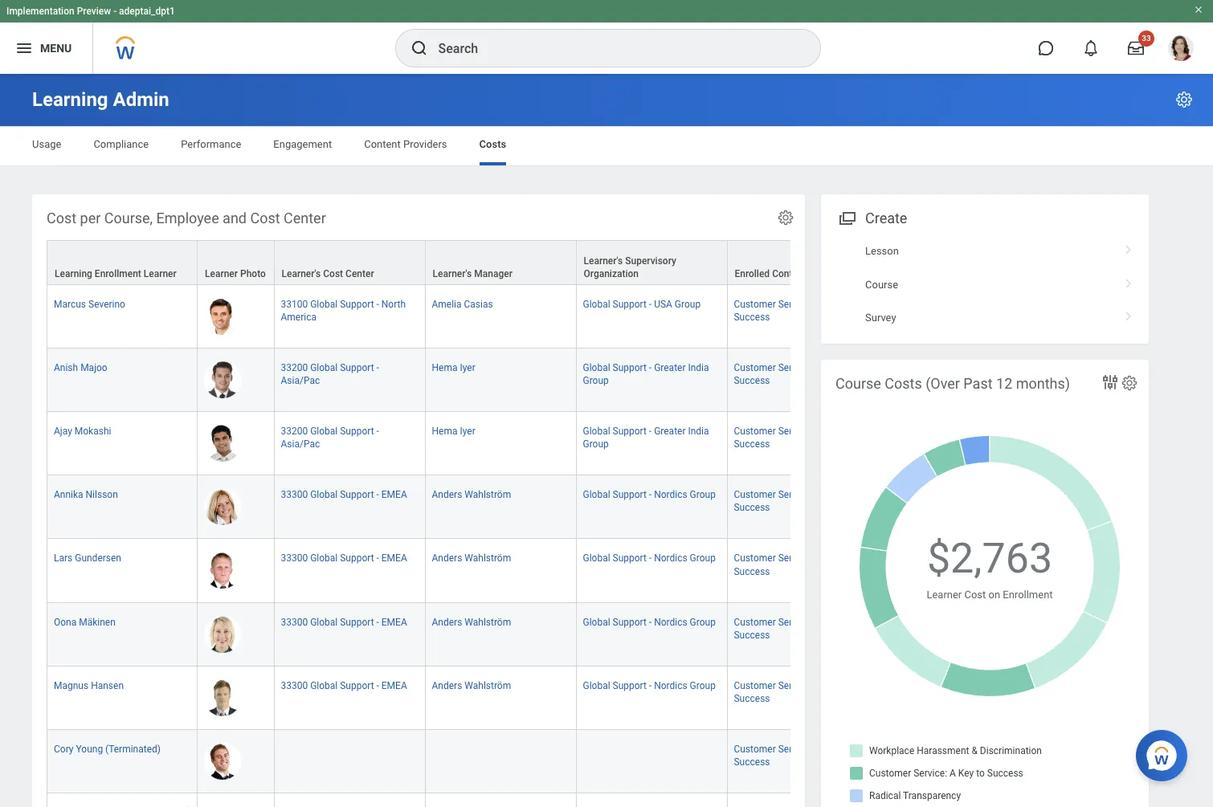 Task type: locate. For each thing, give the bounding box(es) containing it.
learner left photo
[[205, 269, 238, 280]]

costs left (over
[[885, 375, 922, 392]]

wahlström for hansen
[[465, 680, 511, 692]]

service:
[[778, 299, 812, 310], [778, 363, 812, 374], [778, 426, 812, 437], [778, 490, 812, 501], [778, 553, 812, 565], [778, 617, 812, 628], [778, 680, 812, 692], [778, 744, 812, 755]]

iyer
[[460, 363, 476, 374], [460, 426, 476, 437]]

cost up 33100 global support - north america link
[[323, 269, 343, 280]]

$2,763 button
[[927, 531, 1055, 587]]

0 vertical spatial iyer
[[460, 363, 476, 374]]

3 33300 from the top
[[281, 617, 308, 628]]

learner's up amelia casias link
[[433, 269, 472, 280]]

4 33300 from the top
[[281, 680, 308, 692]]

center up learner's cost center
[[284, 210, 326, 227]]

anish majoo
[[54, 363, 107, 374]]

1 anders from the top
[[432, 490, 462, 501]]

global support - greater india group link for anish majoo
[[583, 359, 709, 387]]

1 vertical spatial course
[[836, 375, 881, 392]]

casias
[[464, 299, 493, 310]]

1 33300 global support - emea from the top
[[281, 490, 407, 501]]

1 vertical spatial content
[[772, 269, 807, 280]]

1 horizontal spatial learner's
[[433, 269, 472, 280]]

global support - nordics group link for oona mäkinen
[[583, 614, 716, 628]]

learner's inside popup button
[[433, 269, 472, 280]]

providers
[[403, 138, 447, 150]]

2 emea from the top
[[382, 553, 407, 565]]

6 a from the top
[[815, 617, 821, 628]]

1 horizontal spatial center
[[346, 269, 374, 280]]

anders wahlström link for mäkinen
[[432, 614, 511, 628]]

3 to from the top
[[841, 426, 850, 437]]

7 customer from the top
[[734, 680, 776, 692]]

6 key from the top
[[823, 617, 839, 628]]

oona
[[54, 617, 77, 628]]

0 vertical spatial 33200
[[281, 363, 308, 374]]

1 horizontal spatial enrollment
[[1003, 589, 1053, 601]]

33
[[1142, 34, 1151, 43]]

1 vertical spatial india
[[688, 426, 709, 437]]

majoo
[[80, 363, 107, 374]]

course costs (over past 12 months) element
[[821, 360, 1149, 808]]

group for gundersen
[[690, 553, 716, 565]]

3 chevron right image from the top
[[1119, 306, 1140, 322]]

33200 down america
[[281, 363, 308, 374]]

enrolled content button
[[728, 241, 878, 285]]

anders wahlström for oona mäkinen
[[432, 617, 511, 628]]

anders for nilsson
[[432, 490, 462, 501]]

center
[[284, 210, 326, 227], [346, 269, 374, 280]]

5 customer service: a key to success link from the top
[[734, 550, 850, 577]]

learning up the marcus
[[55, 269, 92, 280]]

2 customer service: a key to success link from the top
[[734, 359, 850, 387]]

nordics
[[654, 490, 688, 501], [654, 553, 688, 565], [654, 617, 688, 628], [654, 680, 688, 692]]

8 customer from the top
[[734, 744, 776, 755]]

2 33200 global support - asia/pac from the top
[[281, 426, 379, 450]]

7 customer service: a key to success from the top
[[734, 680, 850, 705]]

3 nordics from the top
[[654, 617, 688, 628]]

33200 global support - asia/pac
[[281, 363, 379, 387], [281, 426, 379, 450]]

close environment banner image
[[1194, 5, 1204, 14]]

learning up the usage
[[32, 88, 108, 111]]

key for cory young (terminated)
[[823, 744, 839, 755]]

2 anders from the top
[[432, 553, 462, 565]]

enrollment up 'severino'
[[95, 269, 141, 280]]

33200 right demo_m205.png image
[[281, 426, 308, 437]]

lars
[[54, 553, 73, 565]]

content providers
[[364, 138, 447, 150]]

0 vertical spatial content
[[364, 138, 401, 150]]

$2,763 main content
[[0, 74, 1214, 808]]

1 nordics from the top
[[654, 490, 688, 501]]

0 vertical spatial enrollment
[[95, 269, 141, 280]]

list
[[821, 235, 1149, 335]]

menu
[[40, 41, 72, 54]]

0 vertical spatial center
[[284, 210, 326, 227]]

cell
[[47, 794, 198, 808], [198, 794, 274, 808], [274, 794, 426, 808], [426, 794, 577, 808], [577, 794, 728, 808]]

1 vertical spatial 33200 global support - asia/pac
[[281, 426, 379, 450]]

3 global support - nordics group from the top
[[583, 617, 716, 628]]

hema iyer link
[[432, 359, 476, 374], [432, 423, 476, 437]]

0 vertical spatial greater
[[654, 363, 686, 374]]

emea for mäkinen
[[382, 617, 407, 628]]

course inside the course link
[[866, 278, 899, 291]]

service: for anish majoo
[[778, 363, 812, 374]]

anders for mäkinen
[[432, 617, 462, 628]]

wahlström
[[465, 490, 511, 501], [465, 553, 511, 565], [465, 617, 511, 628], [465, 680, 511, 692]]

6 row from the top
[[47, 540, 1165, 603]]

customer service: a key to success link for cory young (terminated)
[[734, 741, 850, 768]]

0 horizontal spatial learner's
[[282, 269, 321, 280]]

group for hansen
[[690, 680, 716, 692]]

3 row from the top
[[47, 349, 1165, 413]]

4 global support - nordics group from the top
[[583, 680, 716, 692]]

enrollment inside popup button
[[95, 269, 141, 280]]

33200 for majoo
[[281, 363, 308, 374]]

1 vertical spatial global support - greater india group
[[583, 426, 709, 450]]

4 service: from the top
[[778, 490, 812, 501]]

2 global support - greater india group link from the top
[[583, 423, 709, 450]]

1 33300 from the top
[[281, 490, 308, 501]]

hema
[[432, 363, 458, 374], [432, 426, 458, 437]]

2 to from the top
[[841, 363, 850, 374]]

33300 right demo_m274.png image at the left bottom of page
[[281, 553, 308, 565]]

menu banner
[[0, 0, 1214, 74]]

a for oona mäkinen
[[815, 617, 821, 628]]

1 customer from the top
[[734, 299, 776, 310]]

2 customer service: a key to success from the top
[[734, 363, 850, 387]]

1 33200 global support - asia/pac from the top
[[281, 363, 379, 387]]

7 success from the top
[[734, 693, 770, 705]]

learning
[[32, 88, 108, 111], [55, 269, 92, 280]]

2 wahlström from the top
[[465, 553, 511, 565]]

key for ajay mokashi
[[823, 426, 839, 437]]

3 success from the top
[[734, 439, 770, 450]]

annika nilsson
[[54, 490, 118, 501]]

row
[[47, 240, 1165, 286], [47, 285, 1165, 349], [47, 349, 1165, 413], [47, 413, 1165, 476], [47, 476, 1165, 540], [47, 540, 1165, 603], [47, 603, 1165, 667], [47, 667, 1165, 730], [47, 730, 1165, 794], [47, 794, 1165, 808]]

33300 global support - emea link for gundersen
[[281, 550, 407, 565]]

content inside enrolled content popup button
[[772, 269, 807, 280]]

learner inside "$2,763 learner cost on enrollment"
[[927, 589, 962, 601]]

2 nordics from the top
[[654, 553, 688, 565]]

5 key from the top
[[823, 553, 839, 565]]

row containing anish majoo
[[47, 349, 1165, 413]]

success for anish majoo
[[734, 376, 770, 387]]

2 33300 global support - emea from the top
[[281, 553, 407, 565]]

customer for marcus severino
[[734, 299, 776, 310]]

7 row from the top
[[47, 603, 1165, 667]]

key
[[823, 299, 839, 310], [823, 363, 839, 374], [823, 426, 839, 437], [823, 490, 839, 501], [823, 553, 839, 565], [823, 617, 839, 628], [823, 680, 839, 692], [823, 744, 839, 755]]

global support - nordics group link
[[583, 487, 716, 501], [583, 550, 716, 565], [583, 614, 716, 628], [583, 677, 716, 692]]

2 a from the top
[[815, 363, 821, 374]]

center up 33100 global support - north america link
[[346, 269, 374, 280]]

iyer for mokashi
[[460, 426, 476, 437]]

manager
[[474, 269, 513, 280]]

1 india from the top
[[688, 363, 709, 374]]

and
[[223, 210, 247, 227]]

global support - greater india group link
[[583, 359, 709, 387], [583, 423, 709, 450]]

5 service: from the top
[[778, 553, 812, 565]]

2 hema from the top
[[432, 426, 458, 437]]

2 vertical spatial chevron right image
[[1119, 306, 1140, 322]]

menu button
[[0, 23, 93, 74]]

learning inside learning enrollment learner popup button
[[55, 269, 92, 280]]

2 horizontal spatial learner
[[927, 589, 962, 601]]

content
[[364, 138, 401, 150], [772, 269, 807, 280]]

4 row from the top
[[47, 413, 1165, 476]]

-
[[113, 6, 117, 17], [377, 299, 379, 310], [649, 299, 652, 310], [377, 363, 379, 374], [649, 363, 652, 374], [377, 426, 379, 437], [649, 426, 652, 437], [377, 490, 379, 501], [649, 490, 652, 501], [377, 553, 379, 565], [649, 553, 652, 565], [377, 617, 379, 628], [649, 617, 652, 628], [377, 680, 379, 692], [649, 680, 652, 692]]

gundersen
[[75, 553, 121, 565]]

6 service: from the top
[[778, 617, 812, 628]]

service: for magnus hansen
[[778, 680, 812, 692]]

2 india from the top
[[688, 426, 709, 437]]

0 vertical spatial chevron right image
[[1119, 240, 1140, 256]]

4 emea from the top
[[382, 680, 407, 692]]

list containing lesson
[[821, 235, 1149, 335]]

key for magnus hansen
[[823, 680, 839, 692]]

3 emea from the top
[[382, 617, 407, 628]]

2 anders wahlström link from the top
[[432, 550, 511, 565]]

nordics for annika nilsson
[[654, 490, 688, 501]]

chevron right image for survey
[[1119, 306, 1140, 322]]

33200 global support - asia/pac for anish majoo
[[281, 363, 379, 387]]

1 vertical spatial iyer
[[460, 426, 476, 437]]

3 customer service: a key to success link from the top
[[734, 423, 850, 450]]

content left providers
[[364, 138, 401, 150]]

4 anders wahlström from the top
[[432, 680, 511, 692]]

course
[[866, 278, 899, 291], [836, 375, 881, 392]]

customer service: a key to success
[[734, 299, 850, 323], [734, 363, 850, 387], [734, 426, 850, 450], [734, 490, 850, 514], [734, 553, 850, 577], [734, 617, 850, 641], [734, 680, 850, 705], [734, 744, 850, 768]]

33300 right the demo_f247.png image
[[281, 490, 308, 501]]

learner's supervisory organization
[[584, 256, 677, 280]]

learner's inside popup button
[[282, 269, 321, 280]]

1 33200 global support - asia/pac link from the top
[[281, 359, 379, 387]]

service: for marcus severino
[[778, 299, 812, 310]]

0 vertical spatial global support - greater india group link
[[583, 359, 709, 387]]

chevron right image inside the course link
[[1119, 273, 1140, 289]]

success for annika nilsson
[[734, 503, 770, 514]]

chevron right image
[[1119, 240, 1140, 256], [1119, 273, 1140, 289], [1119, 306, 1140, 322]]

customer service: a key to success for ajay mokashi
[[734, 426, 850, 450]]

asia/pac down america
[[281, 376, 320, 387]]

asia/pac
[[281, 376, 320, 387], [281, 439, 320, 450]]

2 success from the top
[[734, 376, 770, 387]]

33100 global support - north america link
[[281, 296, 406, 323]]

4 customer service: a key to success from the top
[[734, 490, 850, 514]]

0 vertical spatial 33200 global support - asia/pac link
[[281, 359, 379, 387]]

anders wahlström
[[432, 490, 511, 501], [432, 553, 511, 565], [432, 617, 511, 628], [432, 680, 511, 692]]

enrollment right on
[[1003, 589, 1053, 601]]

7 key from the top
[[823, 680, 839, 692]]

6 customer service: a key to success from the top
[[734, 617, 850, 641]]

demo_f247.png image
[[204, 489, 241, 526]]

tab list
[[16, 127, 1197, 166]]

4 to from the top
[[841, 490, 850, 501]]

2 hema iyer link from the top
[[432, 423, 476, 437]]

1 vertical spatial chevron right image
[[1119, 273, 1140, 289]]

past
[[964, 375, 993, 392]]

1 chevron right image from the top
[[1119, 240, 1140, 256]]

to for oona mäkinen
[[841, 617, 850, 628]]

1 horizontal spatial learner
[[205, 269, 238, 280]]

cost left on
[[965, 589, 986, 601]]

learner inside popup button
[[205, 269, 238, 280]]

4 customer service: a key to success link from the top
[[734, 487, 850, 514]]

tab list containing usage
[[16, 127, 1197, 166]]

chevron right image inside lesson link
[[1119, 240, 1140, 256]]

learning admin
[[32, 88, 169, 111]]

hema iyer for anish majoo
[[432, 363, 476, 374]]

0 horizontal spatial enrollment
[[95, 269, 141, 280]]

1 horizontal spatial content
[[772, 269, 807, 280]]

india
[[688, 363, 709, 374], [688, 426, 709, 437]]

1 hema from the top
[[432, 363, 458, 374]]

service: for cory young (terminated)
[[778, 744, 812, 755]]

4 cell from the left
[[426, 794, 577, 808]]

5 row from the top
[[47, 476, 1165, 540]]

8 customer service: a key to success link from the top
[[734, 741, 850, 768]]

1 vertical spatial global support - greater india group link
[[583, 423, 709, 450]]

33 button
[[1119, 31, 1155, 66]]

1 success from the top
[[734, 312, 770, 323]]

row containing ajay mokashi
[[47, 413, 1165, 476]]

row containing marcus severino
[[47, 285, 1165, 349]]

33200 for mokashi
[[281, 426, 308, 437]]

4 anders from the top
[[432, 680, 462, 692]]

success for oona mäkinen
[[734, 630, 770, 641]]

anders
[[432, 490, 462, 501], [432, 553, 462, 565], [432, 617, 462, 628], [432, 680, 462, 692]]

list inside "$2,763" "main content"
[[821, 235, 1149, 335]]

row containing learner's supervisory organization
[[47, 240, 1165, 286]]

cost
[[47, 210, 76, 227], [250, 210, 280, 227], [323, 269, 343, 280], [965, 589, 986, 601]]

learner's
[[584, 256, 623, 267], [282, 269, 321, 280], [433, 269, 472, 280]]

chevron right image inside survey 'link'
[[1119, 306, 1140, 322]]

course down lesson
[[866, 278, 899, 291]]

ajay
[[54, 426, 72, 437]]

mäkinen
[[79, 617, 116, 628]]

0 horizontal spatial costs
[[479, 138, 506, 150]]

annika nilsson link
[[54, 487, 118, 501]]

course inside course costs (over past 12 months) element
[[836, 375, 881, 392]]

row containing cory young (terminated)
[[47, 730, 1165, 794]]

2 customer from the top
[[734, 363, 776, 374]]

success
[[734, 312, 770, 323], [734, 376, 770, 387], [734, 439, 770, 450], [734, 503, 770, 514], [734, 566, 770, 577], [734, 630, 770, 641], [734, 693, 770, 705], [734, 757, 770, 768]]

amelia casias
[[432, 299, 493, 310]]

8 a from the top
[[815, 744, 821, 755]]

global support - greater india group
[[583, 363, 709, 387], [583, 426, 709, 450]]

create
[[866, 210, 908, 227]]

costs
[[479, 138, 506, 150], [885, 375, 922, 392]]

anish majoo link
[[54, 359, 107, 374]]

33200
[[281, 363, 308, 374], [281, 426, 308, 437]]

learner's cost center
[[282, 269, 374, 280]]

0 vertical spatial learning
[[32, 88, 108, 111]]

1 vertical spatial enrollment
[[1003, 589, 1053, 601]]

6 customer service: a key to success link from the top
[[734, 614, 850, 641]]

2 horizontal spatial learner's
[[584, 256, 623, 267]]

5 customer service: a key to success from the top
[[734, 553, 850, 577]]

global support - nordics group
[[583, 490, 716, 501], [583, 553, 716, 565], [583, 617, 716, 628], [583, 680, 716, 692]]

0 horizontal spatial content
[[364, 138, 401, 150]]

7 a from the top
[[815, 680, 821, 692]]

33300 global support - emea link
[[281, 487, 407, 501], [281, 550, 407, 565], [281, 614, 407, 628], [281, 677, 407, 692]]

1 hema iyer from the top
[[432, 363, 476, 374]]

33300 global support - emea link for mäkinen
[[281, 614, 407, 628]]

customer for cory young (terminated)
[[734, 744, 776, 755]]

2 cell from the left
[[198, 794, 274, 808]]

learner's up 33100
[[282, 269, 321, 280]]

demo_m274.png image
[[204, 552, 241, 589]]

1 vertical spatial hema iyer link
[[432, 423, 476, 437]]

3 customer service: a key to success from the top
[[734, 426, 850, 450]]

success for cory young (terminated)
[[734, 757, 770, 768]]

2 chevron right image from the top
[[1119, 273, 1140, 289]]

1 iyer from the top
[[460, 363, 476, 374]]

enrollment inside "$2,763 learner cost on enrollment"
[[1003, 589, 1053, 601]]

enrollment
[[95, 269, 141, 280], [1003, 589, 1053, 601]]

learner left on
[[927, 589, 962, 601]]

greater for ajay mokashi
[[654, 426, 686, 437]]

1 horizontal spatial costs
[[885, 375, 922, 392]]

demo_m286.png image
[[204, 743, 241, 780]]

content right enrolled
[[772, 269, 807, 280]]

1 a from the top
[[815, 299, 821, 310]]

implementation
[[6, 6, 74, 17]]

2 iyer from the top
[[460, 426, 476, 437]]

center inside popup button
[[346, 269, 374, 280]]

anders wahlström link for hansen
[[432, 677, 511, 692]]

1 vertical spatial hema iyer
[[432, 426, 476, 437]]

1 to from the top
[[841, 299, 850, 310]]

configure course costs (over past 12 months) image
[[1121, 375, 1139, 392]]

emea for nilsson
[[382, 490, 407, 501]]

0 vertical spatial costs
[[479, 138, 506, 150]]

1 vertical spatial greater
[[654, 426, 686, 437]]

learner's supervisory organization button
[[577, 241, 727, 285]]

course link
[[821, 268, 1149, 301]]

learner's up organization
[[584, 256, 623, 267]]

hema iyer link for mokashi
[[432, 423, 476, 437]]

Search Workday  search field
[[438, 31, 787, 66]]

0 vertical spatial global support - greater india group
[[583, 363, 709, 387]]

3 key from the top
[[823, 426, 839, 437]]

3 33300 global support - emea from the top
[[281, 617, 407, 628]]

3 anders wahlström from the top
[[432, 617, 511, 628]]

1 greater from the top
[[654, 363, 686, 374]]

0 vertical spatial 33200 global support - asia/pac
[[281, 363, 379, 387]]

33300 global support - emea
[[281, 490, 407, 501], [281, 553, 407, 565], [281, 617, 407, 628], [281, 680, 407, 692]]

1 vertical spatial 33200 global support - asia/pac link
[[281, 423, 379, 450]]

1 33300 global support - emea link from the top
[[281, 487, 407, 501]]

33300 for mäkinen
[[281, 617, 308, 628]]

mokashi
[[75, 426, 111, 437]]

4 33300 global support - emea from the top
[[281, 680, 407, 692]]

nordics for lars gundersen
[[654, 553, 688, 565]]

learner's inside 'learner's supervisory organization'
[[584, 256, 623, 267]]

hema for mokashi
[[432, 426, 458, 437]]

content inside tab list
[[364, 138, 401, 150]]

nilsson
[[86, 490, 118, 501]]

service: for lars gundersen
[[778, 553, 812, 565]]

success for lars gundersen
[[734, 566, 770, 577]]

1 anders wahlström from the top
[[432, 490, 511, 501]]

1 vertical spatial center
[[346, 269, 374, 280]]

5 to from the top
[[841, 553, 850, 565]]

wahlström for mäkinen
[[465, 617, 511, 628]]

costs right providers
[[479, 138, 506, 150]]

customer
[[734, 299, 776, 310], [734, 363, 776, 374], [734, 426, 776, 437], [734, 490, 776, 501], [734, 553, 776, 565], [734, 617, 776, 628], [734, 680, 776, 692], [734, 744, 776, 755]]

0 horizontal spatial learner
[[144, 269, 177, 280]]

a for magnus hansen
[[815, 680, 821, 692]]

0 vertical spatial hema
[[432, 363, 458, 374]]

33300 right demo_m099.png "image"
[[281, 680, 308, 692]]

anders wahlström link for nilsson
[[432, 487, 511, 501]]

1 vertical spatial asia/pac
[[281, 439, 320, 450]]

8 row from the top
[[47, 667, 1165, 730]]

cost inside "$2,763 learner cost on enrollment"
[[965, 589, 986, 601]]

cost right the and
[[250, 210, 280, 227]]

usage
[[32, 138, 61, 150]]

1 wahlström from the top
[[465, 490, 511, 501]]

2 33300 from the top
[[281, 553, 308, 565]]

ajay mokashi
[[54, 426, 111, 437]]

0 vertical spatial asia/pac
[[281, 376, 320, 387]]

0 vertical spatial course
[[866, 278, 899, 291]]

1 anders wahlström link from the top
[[432, 487, 511, 501]]

global support - usa group
[[583, 299, 701, 310]]

to for annika nilsson
[[841, 490, 850, 501]]

asia/pac right demo_m205.png image
[[281, 439, 320, 450]]

hema iyer for ajay mokashi
[[432, 426, 476, 437]]

1 vertical spatial hema
[[432, 426, 458, 437]]

0 vertical spatial hema iyer link
[[432, 359, 476, 374]]

1 customer service: a key to success link from the top
[[734, 296, 850, 323]]

4 customer from the top
[[734, 490, 776, 501]]

preview
[[77, 6, 111, 17]]

demo_m278.png image
[[204, 298, 241, 335]]

33300 for hansen
[[281, 680, 308, 692]]

to
[[841, 299, 850, 310], [841, 363, 850, 374], [841, 426, 850, 437], [841, 490, 850, 501], [841, 553, 850, 565], [841, 617, 850, 628], [841, 680, 850, 692], [841, 744, 850, 755]]

learner
[[144, 269, 177, 280], [205, 269, 238, 280], [927, 589, 962, 601]]

key for oona mäkinen
[[823, 617, 839, 628]]

0 vertical spatial hema iyer
[[432, 363, 476, 374]]

learner's cost center button
[[274, 241, 425, 285]]

global support - usa group link
[[583, 296, 701, 310]]

4 global support - nordics group link from the top
[[583, 677, 716, 692]]

magnus hansen
[[54, 680, 124, 692]]

0 vertical spatial india
[[688, 363, 709, 374]]

course for course costs (over past 12 months)
[[836, 375, 881, 392]]

asia/pac for mokashi
[[281, 439, 320, 450]]

2 key from the top
[[823, 363, 839, 374]]

33300
[[281, 490, 308, 501], [281, 553, 308, 565], [281, 617, 308, 628], [281, 680, 308, 692]]

1 global support - nordics group link from the top
[[583, 487, 716, 501]]

to for anish majoo
[[841, 363, 850, 374]]

5 success from the top
[[734, 566, 770, 577]]

learner's for learner's cost center
[[282, 269, 321, 280]]

2 greater from the top
[[654, 426, 686, 437]]

anders wahlström link
[[432, 487, 511, 501], [432, 550, 511, 565], [432, 614, 511, 628], [432, 677, 511, 692]]

customer for oona mäkinen
[[734, 617, 776, 628]]

customer for magnus hansen
[[734, 680, 776, 692]]

33300 for gundersen
[[281, 553, 308, 565]]

4 anders wahlström link from the top
[[432, 677, 511, 692]]

9 row from the top
[[47, 730, 1165, 794]]

to for lars gundersen
[[841, 553, 850, 565]]

course down survey
[[836, 375, 881, 392]]

group for severino
[[675, 299, 701, 310]]

1 vertical spatial learning
[[55, 269, 92, 280]]

learner down the 'cost per course, employee and cost center'
[[144, 269, 177, 280]]

33300 global support - emea link for hansen
[[281, 677, 407, 692]]

2 global support - nordics group link from the top
[[583, 550, 716, 565]]

8 success from the top
[[734, 757, 770, 768]]

greater
[[654, 363, 686, 374], [654, 426, 686, 437]]

33300 right demo_f266.png "image"
[[281, 617, 308, 628]]

customer service: a key to success link for lars gundersen
[[734, 550, 850, 577]]

global support - nordics group for mäkinen
[[583, 617, 716, 628]]

1 vertical spatial 33200
[[281, 426, 308, 437]]



Task type: vqa. For each thing, say whether or not it's contained in the screenshot.


Task type: describe. For each thing, give the bounding box(es) containing it.
supervisory
[[625, 256, 677, 267]]

service: for oona mäkinen
[[778, 617, 812, 628]]

magnus
[[54, 680, 89, 692]]

oona mäkinen
[[54, 617, 116, 628]]

per
[[80, 210, 101, 227]]

global support - nordics group for nilsson
[[583, 490, 716, 501]]

$2,763
[[927, 535, 1053, 584]]

learning enrollment learner column header
[[47, 240, 198, 286]]

india for majoo
[[688, 363, 709, 374]]

costs inside tab list
[[479, 138, 506, 150]]

ajay mokashi link
[[54, 423, 111, 437]]

nordics for magnus hansen
[[654, 680, 688, 692]]

global support - greater india group link for ajay mokashi
[[583, 423, 709, 450]]

emea for hansen
[[382, 680, 407, 692]]

row containing magnus hansen
[[47, 667, 1165, 730]]

customer for annika nilsson
[[734, 490, 776, 501]]

key for marcus severino
[[823, 299, 839, 310]]

enrolled content
[[735, 269, 807, 280]]

anders wahlström for annika nilsson
[[432, 490, 511, 501]]

implementation preview -   adeptai_dpt1
[[6, 6, 175, 17]]

learner's manager button
[[426, 241, 576, 285]]

search image
[[409, 39, 429, 58]]

customer service: a key to success for marcus severino
[[734, 299, 850, 323]]

magnus hansen link
[[54, 677, 124, 692]]

to for magnus hansen
[[841, 680, 850, 692]]

anders for gundersen
[[432, 553, 462, 565]]

group for mäkinen
[[690, 617, 716, 628]]

customer for lars gundersen
[[734, 553, 776, 565]]

global support - nordics group link for lars gundersen
[[583, 550, 716, 565]]

months)
[[1016, 375, 1071, 392]]

performance
[[181, 138, 241, 150]]

demo_m099.png image
[[204, 680, 241, 717]]

(terminated)
[[105, 744, 161, 755]]

learner's manager
[[433, 269, 513, 280]]

service: for ajay mokashi
[[778, 426, 812, 437]]

course costs (over past 12 months)
[[836, 375, 1071, 392]]

row containing oona mäkinen
[[47, 603, 1165, 667]]

33100
[[281, 299, 308, 310]]

asia/pac for majoo
[[281, 376, 320, 387]]

menu group image
[[836, 207, 858, 228]]

lars gundersen link
[[54, 550, 121, 565]]

customer service: a key to success for oona mäkinen
[[734, 617, 850, 641]]

anders wahlström for magnus hansen
[[432, 680, 511, 692]]

chevron right image for course
[[1119, 273, 1140, 289]]

profile logan mcneil image
[[1169, 35, 1194, 64]]

demo_f266.png image
[[204, 616, 241, 653]]

photo
[[240, 269, 266, 280]]

marcus
[[54, 299, 86, 310]]

33300 global support - emea for oona mäkinen
[[281, 617, 407, 628]]

service: for annika nilsson
[[778, 490, 812, 501]]

33300 for nilsson
[[281, 490, 308, 501]]

a for cory young (terminated)
[[815, 744, 821, 755]]

hema for majoo
[[432, 363, 458, 374]]

america
[[281, 312, 317, 323]]

admin
[[113, 88, 169, 111]]

customer service: a key to success link for marcus severino
[[734, 296, 850, 323]]

learning enrollment learner button
[[47, 241, 197, 285]]

inbox large image
[[1128, 40, 1144, 56]]

learner photo
[[205, 269, 266, 280]]

anders wahlström link for gundersen
[[432, 550, 511, 565]]

customer service: a key to success link for annika nilsson
[[734, 487, 850, 514]]

configure this page image
[[1175, 90, 1194, 109]]

anish
[[54, 363, 78, 374]]

cost per course, employee and cost center element
[[32, 194, 1165, 808]]

a for anish majoo
[[815, 363, 821, 374]]

engagement
[[274, 138, 332, 150]]

marcus severino link
[[54, 296, 125, 310]]

10 row from the top
[[47, 794, 1165, 808]]

33200 global support - asia/pac for ajay mokashi
[[281, 426, 379, 450]]

course,
[[104, 210, 153, 227]]

cost left per
[[47, 210, 76, 227]]

group for nilsson
[[690, 490, 716, 501]]

a for ajay mokashi
[[815, 426, 821, 437]]

5 cell from the left
[[577, 794, 728, 808]]

cory young (terminated) link
[[54, 741, 161, 755]]

a for lars gundersen
[[815, 553, 821, 565]]

customer service: a key to success link for anish majoo
[[734, 359, 850, 387]]

notifications large image
[[1083, 40, 1099, 56]]

success for marcus severino
[[734, 312, 770, 323]]

justify image
[[14, 39, 34, 58]]

to for marcus severino
[[841, 299, 850, 310]]

employee
[[156, 210, 219, 227]]

learner inside popup button
[[144, 269, 177, 280]]

customer service: a key to success for annika nilsson
[[734, 490, 850, 514]]

global inside 33100 global support - north america
[[310, 299, 338, 310]]

nordics for oona mäkinen
[[654, 617, 688, 628]]

customer service: a key to success for cory young (terminated)
[[734, 744, 850, 768]]

1 vertical spatial costs
[[885, 375, 922, 392]]

organization
[[584, 269, 639, 280]]

severino
[[88, 299, 125, 310]]

usa
[[654, 299, 673, 310]]

learner's for learner's supervisory organization
[[584, 256, 623, 267]]

(over
[[926, 375, 960, 392]]

33300 global support - emea for lars gundersen
[[281, 553, 407, 565]]

learner photo button
[[198, 241, 274, 285]]

demo_m148.png image
[[204, 362, 241, 399]]

on
[[989, 589, 1001, 601]]

enrolled
[[735, 269, 770, 280]]

oona mäkinen link
[[54, 614, 116, 628]]

33100 global support - north america
[[281, 299, 406, 323]]

marcus severino
[[54, 299, 125, 310]]

anders for hansen
[[432, 680, 462, 692]]

greater for anish majoo
[[654, 363, 686, 374]]

configure cost per course, employee and cost center image
[[777, 209, 795, 227]]

customer service: a key to success for lars gundersen
[[734, 553, 850, 577]]

a for marcus severino
[[815, 299, 821, 310]]

adeptai_dpt1
[[119, 6, 175, 17]]

hansen
[[91, 680, 124, 692]]

lesson
[[866, 245, 899, 257]]

- inside 33100 global support - north america
[[377, 299, 379, 310]]

- inside menu banner
[[113, 6, 117, 17]]

33300 global support - emea link for nilsson
[[281, 487, 407, 501]]

customer for ajay mokashi
[[734, 426, 776, 437]]

12
[[997, 375, 1013, 392]]

key for anish majoo
[[823, 363, 839, 374]]

demo_m205.png image
[[204, 425, 241, 462]]

33300 global support - emea for magnus hansen
[[281, 680, 407, 692]]

global support - nordics group link for annika nilsson
[[583, 487, 716, 501]]

global support - nordics group for gundersen
[[583, 553, 716, 565]]

young
[[76, 744, 103, 755]]

configure and view chart data image
[[1101, 373, 1120, 392]]

course for course
[[866, 278, 899, 291]]

lesson link
[[821, 235, 1149, 268]]

north
[[382, 299, 406, 310]]

success for magnus hansen
[[734, 693, 770, 705]]

support inside 33100 global support - north america
[[340, 299, 374, 310]]

cory
[[54, 744, 74, 755]]

$2,763 learner cost on enrollment
[[927, 535, 1053, 601]]

row containing annika nilsson
[[47, 476, 1165, 540]]

learning for learning enrollment learner
[[55, 269, 92, 280]]

learning enrollment learner
[[55, 269, 177, 280]]

3 cell from the left
[[274, 794, 426, 808]]

cost inside popup button
[[323, 269, 343, 280]]

global support - greater india group for mokashi
[[583, 426, 709, 450]]

hema iyer link for majoo
[[432, 359, 476, 374]]

to for ajay mokashi
[[841, 426, 850, 437]]

success for ajay mokashi
[[734, 439, 770, 450]]

survey
[[866, 312, 897, 324]]

survey link
[[821, 301, 1149, 335]]

annika
[[54, 490, 83, 501]]

tab list inside "$2,763" "main content"
[[16, 127, 1197, 166]]

compliance
[[94, 138, 149, 150]]

cory young (terminated)
[[54, 744, 161, 755]]

1 cell from the left
[[47, 794, 198, 808]]

iyer for majoo
[[460, 363, 476, 374]]

amelia
[[432, 299, 462, 310]]

chevron right image for lesson
[[1119, 240, 1140, 256]]

customer service: a key to success link for ajay mokashi
[[734, 423, 850, 450]]

0 horizontal spatial center
[[284, 210, 326, 227]]

to for cory young (terminated)
[[841, 744, 850, 755]]

learning for learning admin
[[32, 88, 108, 111]]

cost per course, employee and cost center
[[47, 210, 326, 227]]

key for lars gundersen
[[823, 553, 839, 565]]

row containing lars gundersen
[[47, 540, 1165, 603]]

lars gundersen
[[54, 553, 121, 565]]

amelia casias link
[[432, 296, 493, 310]]



